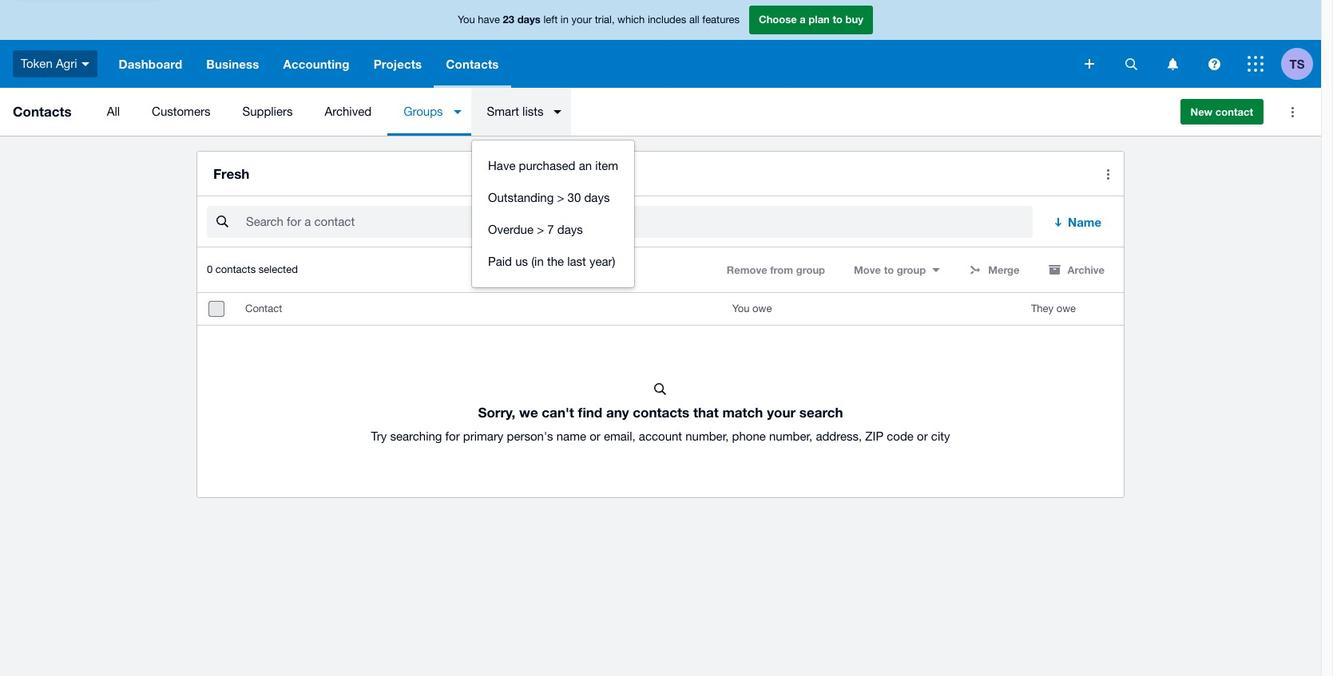 Task type: locate. For each thing, give the bounding box(es) containing it.
contacts
[[216, 264, 256, 276], [633, 404, 690, 421]]

name
[[557, 430, 586, 444]]

1 vertical spatial days
[[584, 191, 610, 205]]

days right 7
[[557, 223, 583, 236]]

owe for they owe
[[1057, 303, 1076, 315]]

your inside contact list table element
[[767, 404, 796, 421]]

you inside the you have 23 days left in your trial, which includes all features
[[458, 14, 475, 26]]

number, down that
[[686, 430, 729, 444]]

remove from group button
[[717, 257, 835, 283]]

group right move
[[897, 264, 926, 277]]

0 horizontal spatial your
[[572, 14, 592, 26]]

contacts right "0"
[[216, 264, 256, 276]]

from
[[770, 264, 793, 277]]

number,
[[686, 430, 729, 444], [769, 430, 813, 444]]

sorry, we can't find any contacts that match your search
[[478, 404, 843, 421]]

1 horizontal spatial owe
[[1057, 303, 1076, 315]]

or right name
[[590, 430, 601, 444]]

actions menu image
[[1092, 158, 1124, 190]]

0 vertical spatial your
[[572, 14, 592, 26]]

1 vertical spatial contacts
[[633, 404, 690, 421]]

ts button
[[1281, 40, 1321, 88]]

paid
[[488, 255, 512, 268]]

Search for a contact field
[[244, 207, 1033, 237]]

you
[[458, 14, 475, 26], [732, 303, 750, 315]]

us
[[515, 255, 528, 268]]

smart lists menu item
[[471, 88, 572, 136]]

in
[[561, 14, 569, 26]]

name
[[1068, 215, 1102, 229]]

1 horizontal spatial your
[[767, 404, 796, 421]]

customers
[[152, 105, 210, 118]]

to right move
[[884, 264, 894, 277]]

2 horizontal spatial days
[[584, 191, 610, 205]]

left
[[544, 14, 558, 26]]

2 group from the left
[[897, 264, 926, 277]]

1 horizontal spatial you
[[732, 303, 750, 315]]

days
[[517, 13, 541, 26], [584, 191, 610, 205], [557, 223, 583, 236]]

try
[[371, 430, 387, 444]]

contacts inside contact list table element
[[633, 404, 690, 421]]

> left 7
[[537, 223, 544, 236]]

1 horizontal spatial to
[[884, 264, 894, 277]]

0 vertical spatial days
[[517, 13, 541, 26]]

contact list table element
[[197, 293, 1124, 498]]

group
[[796, 264, 825, 277], [897, 264, 926, 277]]

1 vertical spatial to
[[884, 264, 894, 277]]

owe
[[753, 303, 772, 315], [1057, 303, 1076, 315]]

1 horizontal spatial >
[[557, 191, 564, 205]]

menu
[[91, 88, 1168, 136]]

owe down remove from group
[[753, 303, 772, 315]]

customers button
[[136, 88, 226, 136]]

1 horizontal spatial contacts
[[446, 57, 499, 71]]

archived
[[325, 105, 372, 118]]

paid us (in the last year) button
[[472, 246, 634, 278]]

contacts down have
[[446, 57, 499, 71]]

your right match
[[767, 404, 796, 421]]

outstanding > 30 days
[[488, 191, 610, 205]]

1 horizontal spatial group
[[897, 264, 926, 277]]

1 owe from the left
[[753, 303, 772, 315]]

group inside button
[[796, 264, 825, 277]]

contacts up the try searching for primary person's name or email, account number, phone number, address, zip code or city at the bottom of page
[[633, 404, 690, 421]]

> left 30
[[557, 191, 564, 205]]

1 vertical spatial >
[[537, 223, 544, 236]]

days for 7
[[557, 223, 583, 236]]

plan
[[809, 13, 830, 26]]

contacts down the token
[[13, 103, 72, 120]]

your right in at the top of the page
[[572, 14, 592, 26]]

0 horizontal spatial days
[[517, 13, 541, 26]]

group containing have purchased an item
[[472, 141, 634, 288]]

1 vertical spatial you
[[732, 303, 750, 315]]

lists
[[522, 105, 544, 118]]

fresh
[[213, 165, 250, 182]]

you inside contact list table element
[[732, 303, 750, 315]]

archived button
[[309, 88, 388, 136]]

move
[[854, 264, 881, 277]]

0 horizontal spatial owe
[[753, 303, 772, 315]]

> for overdue
[[537, 223, 544, 236]]

have
[[478, 14, 500, 26]]

0 horizontal spatial to
[[833, 13, 843, 26]]

1 horizontal spatial number,
[[769, 430, 813, 444]]

0 vertical spatial contacts
[[216, 264, 256, 276]]

1 group from the left
[[796, 264, 825, 277]]

buy
[[846, 13, 864, 26]]

to left buy
[[833, 13, 843, 26]]

your
[[572, 14, 592, 26], [767, 404, 796, 421]]

person's
[[507, 430, 553, 444]]

contact
[[245, 303, 282, 315]]

accounting button
[[271, 40, 362, 88]]

all button
[[91, 88, 136, 136]]

svg image inside token agri popup button
[[81, 62, 89, 66]]

1 horizontal spatial contacts
[[633, 404, 690, 421]]

group right from
[[796, 264, 825, 277]]

1 horizontal spatial or
[[917, 430, 928, 444]]

you down remove
[[732, 303, 750, 315]]

city
[[931, 430, 950, 444]]

menu containing all
[[91, 88, 1168, 136]]

contacts
[[446, 57, 499, 71], [13, 103, 72, 120]]

0 vertical spatial to
[[833, 13, 843, 26]]

number, down search
[[769, 430, 813, 444]]

projects button
[[362, 40, 434, 88]]

they
[[1031, 303, 1054, 315]]

accounting
[[283, 57, 350, 71]]

2 vertical spatial days
[[557, 223, 583, 236]]

smart lists
[[487, 105, 544, 118]]

purchased
[[519, 159, 576, 173]]

1 vertical spatial contacts
[[13, 103, 72, 120]]

0 horizontal spatial >
[[537, 223, 544, 236]]

remove
[[727, 264, 767, 277]]

address,
[[816, 430, 862, 444]]

paid us (in the last year)
[[488, 255, 615, 268]]

1 horizontal spatial days
[[557, 223, 583, 236]]

you for you have 23 days left in your trial, which includes all features
[[458, 14, 475, 26]]

that
[[693, 404, 719, 421]]

0 horizontal spatial group
[[796, 264, 825, 277]]

or left city
[[917, 430, 928, 444]]

to
[[833, 13, 843, 26], [884, 264, 894, 277]]

remove from group
[[727, 264, 825, 277]]

new contact
[[1191, 105, 1253, 118]]

have purchased an item button
[[472, 150, 634, 182]]

which
[[618, 14, 645, 26]]

0 horizontal spatial contacts
[[13, 103, 72, 120]]

0 vertical spatial >
[[557, 191, 564, 205]]

you left have
[[458, 14, 475, 26]]

0 contacts selected
[[207, 264, 298, 276]]

days inside banner
[[517, 13, 541, 26]]

group
[[472, 141, 634, 288]]

days right 23 on the left of the page
[[517, 13, 541, 26]]

svg image
[[1248, 56, 1264, 72], [1125, 58, 1137, 70], [1168, 58, 1178, 70], [1208, 58, 1220, 70], [1085, 59, 1094, 69], [81, 62, 89, 66]]

search
[[799, 404, 843, 421]]

banner
[[0, 0, 1321, 88]]

try searching for primary person's name or email, account number, phone number, address, zip code or city
[[371, 430, 950, 444]]

1 vertical spatial your
[[767, 404, 796, 421]]

owe right they
[[1057, 303, 1076, 315]]

name button
[[1043, 206, 1114, 238]]

2 number, from the left
[[769, 430, 813, 444]]

0 horizontal spatial you
[[458, 14, 475, 26]]

all
[[107, 105, 120, 118]]

days right 30
[[584, 191, 610, 205]]

30
[[568, 191, 581, 205]]

2 owe from the left
[[1057, 303, 1076, 315]]

group inside popup button
[[897, 264, 926, 277]]

features
[[702, 14, 740, 26]]

0 horizontal spatial number,
[[686, 430, 729, 444]]

0 vertical spatial contacts
[[446, 57, 499, 71]]

0 horizontal spatial or
[[590, 430, 601, 444]]

0 vertical spatial you
[[458, 14, 475, 26]]

you for you owe
[[732, 303, 750, 315]]

suppliers
[[242, 105, 293, 118]]



Task type: vqa. For each thing, say whether or not it's contained in the screenshot.
the rightmost contacts
yes



Task type: describe. For each thing, give the bounding box(es) containing it.
groups button
[[388, 88, 471, 136]]

(in
[[531, 255, 544, 268]]

overdue
[[488, 223, 534, 236]]

groups
[[404, 105, 443, 118]]

business
[[206, 57, 259, 71]]

outstanding
[[488, 191, 554, 205]]

find
[[578, 404, 603, 421]]

group for remove from group
[[796, 264, 825, 277]]

for
[[445, 430, 460, 444]]

have purchased an item
[[488, 159, 618, 173]]

contacts inside popup button
[[446, 57, 499, 71]]

2 or from the left
[[917, 430, 928, 444]]

overdue > 7 days
[[488, 223, 583, 236]]

phone
[[732, 430, 766, 444]]

year)
[[590, 255, 615, 268]]

actions menu image
[[1277, 96, 1309, 128]]

0
[[207, 264, 213, 276]]

move to group button
[[844, 257, 950, 283]]

a
[[800, 13, 806, 26]]

banner containing ts
[[0, 0, 1321, 88]]

7
[[547, 223, 554, 236]]

days for 30
[[584, 191, 610, 205]]

token
[[21, 57, 53, 70]]

merge
[[988, 264, 1020, 277]]

zip
[[865, 430, 884, 444]]

archive
[[1068, 264, 1105, 277]]

email,
[[604, 430, 636, 444]]

business button
[[194, 40, 271, 88]]

move to group
[[854, 264, 926, 277]]

choose
[[759, 13, 797, 26]]

last
[[567, 255, 586, 268]]

all
[[689, 14, 700, 26]]

to inside popup button
[[884, 264, 894, 277]]

code
[[887, 430, 914, 444]]

sorry,
[[478, 404, 516, 421]]

group for move to group
[[897, 264, 926, 277]]

token agri
[[21, 57, 77, 70]]

projects
[[374, 57, 422, 71]]

contact
[[1216, 105, 1253, 118]]

merge button
[[960, 257, 1029, 283]]

dashboard link
[[107, 40, 194, 88]]

overdue > 7 days button
[[472, 214, 634, 246]]

an
[[579, 159, 592, 173]]

we
[[519, 404, 538, 421]]

includes
[[648, 14, 686, 26]]

you have 23 days left in your trial, which includes all features
[[458, 13, 740, 26]]

> for outstanding
[[557, 191, 564, 205]]

1 or from the left
[[590, 430, 601, 444]]

match
[[723, 404, 763, 421]]

choose a plan to buy
[[759, 13, 864, 26]]

can't
[[542, 404, 574, 421]]

trial,
[[595, 14, 615, 26]]

they owe
[[1031, 303, 1076, 315]]

0 horizontal spatial contacts
[[216, 264, 256, 276]]

selected
[[259, 264, 298, 276]]

dashboard
[[119, 57, 182, 71]]

1 number, from the left
[[686, 430, 729, 444]]

suppliers button
[[226, 88, 309, 136]]

archive button
[[1039, 257, 1114, 283]]

new contact button
[[1180, 99, 1264, 125]]

outstanding > 30 days button
[[472, 182, 634, 214]]

ts
[[1290, 56, 1305, 71]]

the
[[547, 255, 564, 268]]

owe for you owe
[[753, 303, 772, 315]]

your inside the you have 23 days left in your trial, which includes all features
[[572, 14, 592, 26]]

searching
[[390, 430, 442, 444]]

you owe
[[732, 303, 772, 315]]

have
[[488, 159, 516, 173]]

item
[[595, 159, 618, 173]]

new
[[1191, 105, 1213, 118]]

primary
[[463, 430, 504, 444]]

any
[[606, 404, 629, 421]]

days for 23
[[517, 13, 541, 26]]

agri
[[56, 57, 77, 70]]

token agri button
[[0, 40, 107, 88]]

smart
[[487, 105, 519, 118]]

contacts button
[[434, 40, 511, 88]]

account
[[639, 430, 682, 444]]



